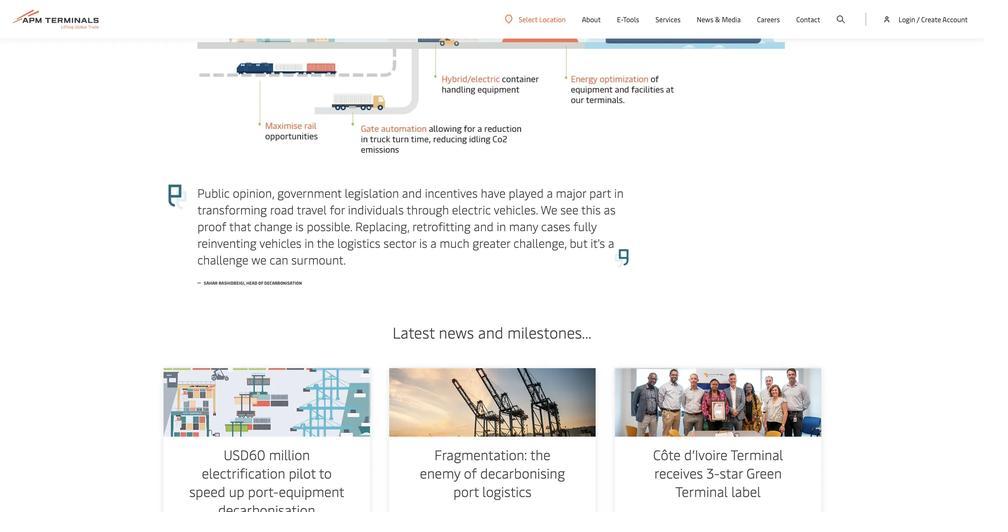 Task type: vqa. For each thing, say whether or not it's contained in the screenshot.
profile at the top right
no



Task type: describe. For each thing, give the bounding box(es) containing it.
decarbonisation
[[218, 501, 315, 512]]

news & media
[[697, 15, 741, 24]]

opinion,
[[233, 185, 274, 201]]

incentives
[[425, 185, 478, 201]]

to
[[319, 464, 331, 482]]

transforming
[[197, 201, 267, 218]]

change
[[254, 218, 293, 234]]

e-tools button
[[617, 0, 639, 39]]

many
[[509, 218, 538, 234]]

0 vertical spatial terminal
[[730, 446, 783, 464]]

government
[[277, 185, 342, 201]]

up
[[229, 482, 244, 501]]

we
[[251, 251, 267, 268]]

fragmentation: the enemy of decarbonising port logistics
[[420, 446, 565, 501]]

retrofitting
[[412, 218, 471, 234]]

logistics inside fragmentation: the enemy of decarbonising port logistics
[[482, 482, 531, 501]]

label
[[731, 482, 761, 501]]

news
[[697, 15, 714, 24]]

travel
[[297, 201, 327, 218]]

1 horizontal spatial a
[[547, 185, 553, 201]]

as
[[604, 201, 616, 218]]

much
[[440, 235, 470, 251]]

usd60
[[223, 446, 265, 464]]

careers button
[[757, 0, 780, 39]]

e-
[[617, 15, 623, 24]]

individuals
[[348, 201, 404, 218]]

the inside public opinion, government legislation and incentives have played a major part in transforming road travel for individuals through electric vehicles. we see this as proof that change is possible. replacing, retrofitting and in many cases fully reinventing vehicles in the logistics sector is a much greater challenge, but it's a challenge we can surmount.
[[317, 235, 334, 251]]

fragmentation: the enemy of decarbonising port logistics link
[[389, 368, 595, 512]]

speed
[[189, 482, 225, 501]]

contact
[[797, 15, 821, 24]]

can
[[270, 251, 288, 268]]

challenge
[[197, 251, 249, 268]]

tools
[[623, 15, 639, 24]]

decarbonisation
[[264, 280, 302, 286]]

usd60 million electrification pilot to speed up port-equipment decarbonisation link
[[163, 368, 370, 512]]

1 vertical spatial and
[[474, 218, 494, 234]]

proof
[[197, 218, 227, 234]]

create
[[922, 15, 941, 24]]

cases
[[541, 218, 571, 234]]

about
[[582, 15, 601, 24]]

enemy
[[420, 464, 460, 482]]

have
[[481, 185, 506, 201]]

2 vertical spatial and
[[478, 322, 504, 343]]

public opinion, government legislation and incentives have played a major part in transforming road travel for individuals through electric vehicles. we see this as proof that change is possible. replacing, retrofitting and in many cases fully reinventing vehicles in the logistics sector is a much greater challenge, but it's a challenge we can surmount.
[[197, 185, 624, 268]]

we
[[541, 201, 558, 218]]

vehicles.
[[494, 201, 538, 218]]

the inside fragmentation: the enemy of decarbonising port logistics
[[530, 446, 550, 464]]

login / create account
[[899, 15, 968, 24]]

for
[[330, 201, 345, 218]]

decarbonising
[[480, 464, 565, 482]]

login / create account link
[[883, 0, 968, 39]]

challenge,
[[514, 235, 567, 251]]

replacing,
[[355, 218, 409, 234]]

about button
[[582, 0, 601, 39]]

green
[[746, 464, 782, 482]]

star
[[720, 464, 743, 482]]

fully
[[574, 218, 597, 234]]

electric
[[452, 201, 491, 218]]

2 vertical spatial in
[[305, 235, 314, 251]]

2 horizontal spatial a
[[608, 235, 614, 251]]

legislation
[[345, 185, 399, 201]]

contact button
[[797, 0, 821, 39]]

rashidbeigi,
[[219, 280, 245, 286]]

0 vertical spatial in
[[614, 185, 624, 201]]



Task type: locate. For each thing, give the bounding box(es) containing it.
cit green terminal image
[[615, 368, 821, 437]]

0 vertical spatial logistics
[[337, 235, 381, 251]]

careers
[[757, 15, 780, 24]]

0 vertical spatial of
[[258, 280, 263, 286]]

logistics right port
[[482, 482, 531, 501]]

services
[[656, 15, 681, 24]]

terminal up label
[[730, 446, 783, 464]]

0 vertical spatial is
[[296, 218, 304, 234]]

login
[[899, 15, 916, 24]]

greater
[[473, 235, 511, 251]]

and up greater
[[474, 218, 494, 234]]

in up surmount.
[[305, 235, 314, 251]]

that
[[229, 218, 251, 234]]

pilot
[[288, 464, 316, 482]]

news & media button
[[697, 0, 741, 39]]

in
[[614, 185, 624, 201], [497, 218, 506, 234], [305, 235, 314, 251]]

and up through
[[402, 185, 422, 201]]

1 horizontal spatial the
[[530, 446, 550, 464]]

of right head
[[258, 280, 263, 286]]

côte d'ivoire terminal receives 3-star green terminal label link
[[615, 368, 821, 512]]

select location button
[[505, 14, 566, 24]]

fragmentation:
[[434, 446, 527, 464]]

0 horizontal spatial a
[[431, 235, 437, 251]]

location
[[539, 14, 566, 24]]

1 vertical spatial the
[[530, 446, 550, 464]]

1 vertical spatial of
[[464, 464, 477, 482]]

logistics inside public opinion, government legislation and incentives have played a major part in transforming road travel for individuals through electric vehicles. we see this as proof that change is possible. replacing, retrofitting and in many cases fully reinventing vehicles in the logistics sector is a much greater challenge, but it's a challenge we can surmount.
[[337, 235, 381, 251]]

equipment
[[278, 482, 344, 501]]

0 vertical spatial and
[[402, 185, 422, 201]]

0 horizontal spatial terminal
[[675, 482, 728, 501]]

vehicles
[[259, 235, 302, 251]]

1 horizontal spatial logistics
[[482, 482, 531, 501]]

the
[[317, 235, 334, 251], [530, 446, 550, 464]]

a right it's
[[608, 235, 614, 251]]

a
[[547, 185, 553, 201], [431, 235, 437, 251], [608, 235, 614, 251]]

see
[[561, 201, 579, 218]]

terminal down "d'ivoire"
[[675, 482, 728, 501]]

receives
[[654, 464, 703, 482]]

latest
[[393, 322, 435, 343]]

1 horizontal spatial of
[[464, 464, 477, 482]]

electrification pilot image
[[163, 368, 370, 437]]

côte d'ivoire terminal receives 3-star green terminal label
[[653, 446, 783, 501]]

1 vertical spatial logistics
[[482, 482, 531, 501]]

public
[[197, 185, 230, 201]]

of
[[258, 280, 263, 286], [464, 464, 477, 482]]

1 vertical spatial terminal
[[675, 482, 728, 501]]

port-
[[248, 482, 278, 501]]

2 horizontal spatial in
[[614, 185, 624, 201]]

0 horizontal spatial is
[[296, 218, 304, 234]]

it's
[[591, 235, 605, 251]]

of inside fragmentation: the enemy of decarbonising port logistics
[[464, 464, 477, 482]]

decarb overview apm terminals image
[[185, 0, 800, 165]]

and
[[402, 185, 422, 201], [474, 218, 494, 234], [478, 322, 504, 343]]

/
[[917, 15, 920, 24]]

0 horizontal spatial in
[[305, 235, 314, 251]]

milestones...
[[508, 322, 592, 343]]

is down "travel"
[[296, 218, 304, 234]]

news
[[439, 322, 474, 343]]

through
[[407, 201, 449, 218]]

usd60 million electrification pilot to speed up port-equipment decarbonisation
[[189, 446, 344, 512]]

head
[[246, 280, 257, 286]]

e-tools
[[617, 15, 639, 24]]

electrification
[[201, 464, 285, 482]]

media
[[722, 15, 741, 24]]

in up greater
[[497, 218, 506, 234]]

1 vertical spatial in
[[497, 218, 506, 234]]

&
[[715, 15, 720, 24]]

and right news at bottom
[[478, 322, 504, 343]]

1 horizontal spatial in
[[497, 218, 506, 234]]

reinventing
[[197, 235, 257, 251]]

brazil terminal portuario santos 1200 image
[[389, 368, 595, 437]]

services button
[[656, 0, 681, 39]]

in right part
[[614, 185, 624, 201]]

is right sector
[[419, 235, 428, 251]]

côte
[[653, 446, 681, 464]]

played
[[509, 185, 544, 201]]

is
[[296, 218, 304, 234], [419, 235, 428, 251]]

latest news and milestones...
[[393, 322, 592, 343]]

of for decarbonising
[[464, 464, 477, 482]]

0 vertical spatial the
[[317, 235, 334, 251]]

terminal
[[730, 446, 783, 464], [675, 482, 728, 501]]

sahar
[[204, 280, 218, 286]]

account
[[943, 15, 968, 24]]

but
[[570, 235, 588, 251]]

select location
[[519, 14, 566, 24]]

a down retrofitting
[[431, 235, 437, 251]]

1 vertical spatial is
[[419, 235, 428, 251]]

this
[[581, 201, 601, 218]]

of for decarbonisation
[[258, 280, 263, 286]]

port
[[453, 482, 479, 501]]

0 horizontal spatial of
[[258, 280, 263, 286]]

possible.
[[307, 218, 352, 234]]

0 horizontal spatial the
[[317, 235, 334, 251]]

logistics down replacing,
[[337, 235, 381, 251]]

road
[[270, 201, 294, 218]]

d'ivoire
[[684, 446, 727, 464]]

sahar rashidbeigi, head of decarbonisation
[[204, 280, 302, 286]]

1 horizontal spatial terminal
[[730, 446, 783, 464]]

3-
[[706, 464, 720, 482]]

part
[[590, 185, 611, 201]]

sector
[[384, 235, 416, 251]]

of right enemy
[[464, 464, 477, 482]]

surmount.
[[291, 251, 346, 268]]

a up we
[[547, 185, 553, 201]]

1 horizontal spatial is
[[419, 235, 428, 251]]

0 horizontal spatial logistics
[[337, 235, 381, 251]]



